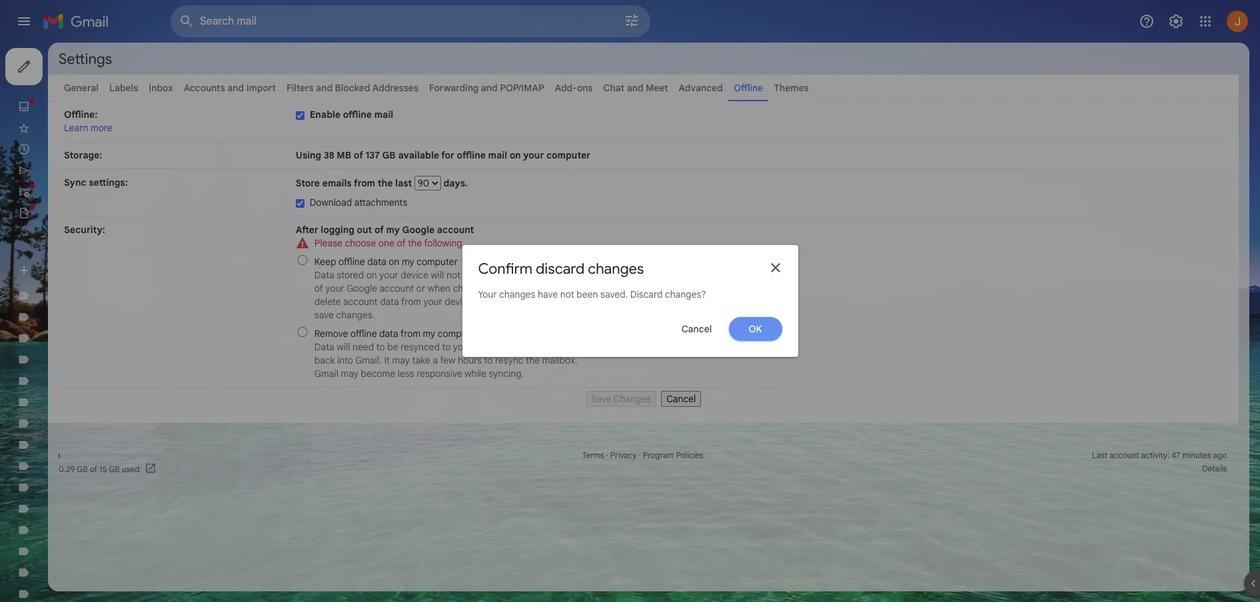 Task type: describe. For each thing, give the bounding box(es) containing it.
advanced
[[679, 82, 723, 94]]

confirm discard changes heading
[[478, 260, 644, 278]]

enable offline mail
[[310, 109, 393, 121]]

1 · from the left
[[606, 450, 608, 460]]

filters and blocked addresses
[[287, 82, 419, 94]]

be inside keep offline data on my computer data stored on your device will not be deleted when signing out of your google account or when changing your password. to delete account data from your device disable offline mail and save changes.
[[463, 269, 474, 281]]

remove
[[314, 328, 348, 340]]

sync settings:
[[64, 177, 128, 189]]

themes
[[774, 82, 809, 94]]

settings
[[59, 50, 112, 68]]

changes
[[614, 393, 651, 405]]

terms
[[582, 450, 604, 460]]

inbox link
[[149, 82, 173, 94]]

offline:
[[64, 109, 98, 121]]

saved.
[[600, 289, 628, 301]]

after
[[296, 224, 318, 236]]

discard
[[630, 289, 663, 301]]

1 vertical spatial data
[[380, 296, 399, 308]]

download attachments
[[310, 197, 407, 209]]

computer inside keep offline data on my computer data stored on your device will not be deleted when signing out of your google account or when changing your password. to delete account data from your device disable offline mail and save changes.
[[417, 256, 458, 268]]

137
[[365, 149, 380, 161]]

terms · privacy · program policies
[[582, 450, 704, 460]]

responsive
[[417, 368, 462, 380]]

addresses
[[372, 82, 419, 94]]

1 horizontal spatial to
[[442, 341, 451, 353]]

navigation containing save changes
[[64, 388, 1223, 407]]

pop/imap
[[500, 82, 544, 94]]

0 vertical spatial may
[[392, 355, 410, 367]]

gmail
[[314, 368, 338, 380]]

privacy link
[[610, 450, 637, 460]]

keep
[[314, 256, 336, 268]]

2 horizontal spatial gb
[[382, 149, 396, 161]]

privacy
[[610, 450, 637, 460]]

details link
[[1202, 464, 1227, 474]]

0 vertical spatial on
[[510, 149, 521, 161]]

2 horizontal spatial to
[[484, 355, 493, 367]]

labels link
[[109, 82, 138, 94]]

ons
[[577, 82, 593, 94]]

mail inside keep offline data on my computer data stored on your device will not be deleted when signing out of your google account or when changing your password. to delete account data from your device disable offline mail and save changes.
[[536, 296, 554, 308]]

offline for enable offline mail
[[343, 109, 372, 121]]

38
[[324, 149, 334, 161]]

back
[[314, 355, 335, 367]]

not inside keep offline data on my computer data stored on your device will not be deleted when signing out of your google account or when changing your password. to delete account data from your device disable offline mail and save changes.
[[446, 269, 460, 281]]

changes.
[[336, 309, 375, 321]]

disable
[[475, 296, 505, 308]]

signing
[[536, 269, 566, 281]]

search mail image
[[175, 9, 199, 33]]

of for out
[[374, 224, 384, 236]]

syncing.
[[489, 368, 524, 380]]

gmail.
[[355, 355, 382, 367]]

my for of
[[386, 224, 400, 236]]

and inside keep offline data on my computer data stored on your device will not be deleted when signing out of your google account or when changing your password. to delete account data from your device disable offline mail and save changes.
[[556, 296, 572, 308]]

download
[[310, 197, 352, 209]]

inbox
[[149, 82, 173, 94]]

save changes
[[591, 393, 651, 405]]

and for accounts
[[227, 82, 244, 94]]

1 vertical spatial may
[[341, 368, 359, 380]]

sync
[[64, 177, 86, 189]]

advanced link
[[679, 82, 723, 94]]

add-ons link
[[555, 82, 593, 94]]

1 vertical spatial when
[[428, 283, 451, 295]]

learn more link
[[64, 122, 112, 134]]

after logging out of my google account
[[296, 224, 474, 236]]

0 horizontal spatial to
[[376, 341, 385, 353]]

choose
[[345, 237, 376, 249]]

of inside footer
[[90, 464, 97, 474]]

store emails from the last
[[296, 177, 414, 189]]

your inside remove offline data from my computer data will need to be resynced to your computer when logging back into gmail. it may take a few hours to resync the mailbox. gmail may become less responsive while syncing.
[[453, 341, 472, 353]]

2 vertical spatial on
[[366, 269, 377, 281]]

one
[[378, 237, 394, 249]]

0.29
[[59, 464, 75, 474]]

0 horizontal spatial changes
[[499, 289, 535, 301]]

not inside the confirm discard changes alert dialog
[[560, 289, 574, 301]]

emails
[[322, 177, 352, 189]]

changes?
[[665, 289, 706, 301]]

need
[[352, 341, 374, 353]]

1 horizontal spatial changes
[[588, 260, 644, 278]]

account up "following"
[[437, 224, 474, 236]]

ago
[[1213, 450, 1227, 460]]

more
[[91, 122, 112, 134]]

program policies link
[[643, 450, 704, 460]]

will inside remove offline data from my computer data will need to be resynced to your computer when logging back into gmail. it may take a few hours to resync the mailbox. gmail may become less responsive while syncing.
[[337, 341, 350, 353]]

while
[[465, 368, 486, 380]]

0 vertical spatial logging
[[321, 224, 354, 236]]

1 horizontal spatial google
[[402, 224, 435, 236]]

take
[[412, 355, 430, 367]]

47
[[1172, 450, 1180, 460]]

delete
[[314, 296, 341, 308]]

following
[[424, 237, 462, 249]]

policies
[[676, 450, 704, 460]]

mailbox.
[[542, 355, 577, 367]]

attachments
[[354, 197, 407, 209]]

footer containing terms
[[48, 449, 1239, 476]]

advanced search options image
[[618, 7, 645, 34]]

the inside remove offline data from my computer data will need to be resynced to your computer when logging back into gmail. it may take a few hours to resync the mailbox. gmail may become less responsive while syncing.
[[526, 355, 540, 367]]

deleted
[[476, 269, 508, 281]]

from inside remove offline data from my computer data will need to be resynced to your computer when logging back into gmail. it may take a few hours to resync the mailbox. gmail may become less responsive while syncing.
[[401, 328, 420, 340]]

forwarding and pop/imap link
[[429, 82, 544, 94]]

password.
[[516, 283, 559, 295]]

will inside keep offline data on my computer data stored on your device will not be deleted when signing out of your google account or when changing your password. to delete account data from your device disable offline mail and save changes.
[[431, 269, 444, 281]]

data for on
[[367, 256, 386, 268]]

hours
[[458, 355, 482, 367]]

account up changes.
[[343, 296, 378, 308]]

chat and meet
[[603, 82, 668, 94]]

forwarding and pop/imap
[[429, 82, 544, 94]]



Task type: vqa. For each thing, say whether or not it's contained in the screenshot.
less
yes



Task type: locate. For each thing, give the bounding box(es) containing it.
chat
[[603, 82, 624, 94]]

to up while
[[484, 355, 493, 367]]

details
[[1202, 464, 1227, 474]]

1 horizontal spatial logging
[[543, 341, 574, 353]]

save
[[314, 309, 334, 321]]

resynced
[[401, 341, 440, 353]]

save
[[591, 393, 611, 405]]

Enable offline mail checkbox
[[296, 111, 304, 120]]

offline
[[734, 82, 763, 94]]

Download attachments checkbox
[[296, 199, 304, 208]]

2 vertical spatial my
[[423, 328, 435, 340]]

settings image
[[1168, 13, 1184, 29]]

1 vertical spatial cancel button
[[661, 391, 701, 407]]

my inside keep offline data on my computer data stored on your device will not be deleted when signing out of your google account or when changing your password. to delete account data from your device disable offline mail and save changes.
[[402, 256, 414, 268]]

out inside keep offline data on my computer data stored on your device will not be deleted when signing out of your google account or when changing your password. to delete account data from your device disable offline mail and save changes.
[[568, 269, 582, 281]]

navigation
[[0, 43, 160, 602], [64, 388, 1223, 407]]

your
[[478, 289, 497, 301]]

from up resynced
[[401, 328, 420, 340]]

last
[[395, 177, 412, 189]]

0 horizontal spatial logging
[[321, 224, 354, 236]]

will down "following"
[[431, 269, 444, 281]]

been
[[577, 289, 598, 301]]

· right terms at the left of the page
[[606, 450, 608, 460]]

0 horizontal spatial on
[[366, 269, 377, 281]]

mail right for on the left of page
[[488, 149, 507, 161]]

when right "or"
[[428, 283, 451, 295]]

0 horizontal spatial will
[[337, 341, 350, 353]]

cancel button down changes?
[[670, 317, 723, 341]]

will
[[431, 269, 444, 281], [337, 341, 350, 353]]

logging
[[321, 224, 354, 236], [543, 341, 574, 353]]

0 vertical spatial will
[[431, 269, 444, 281]]

1 vertical spatial cancel
[[667, 393, 696, 405]]

from inside keep offline data on my computer data stored on your device will not be deleted when signing out of your google account or when changing your password. to delete account data from your device disable offline mail and save changes.
[[401, 296, 421, 308]]

1 horizontal spatial be
[[463, 269, 474, 281]]

the right the resync
[[526, 355, 540, 367]]

offline link
[[734, 82, 763, 94]]

become
[[361, 368, 395, 380]]

data up the back
[[314, 341, 334, 353]]

few
[[440, 355, 455, 367]]

2 vertical spatial from
[[401, 328, 420, 340]]

please choose one of the following
[[314, 237, 462, 249]]

· right privacy
[[639, 450, 641, 460]]

0 horizontal spatial device
[[401, 269, 428, 281]]

cancel button inside the confirm discard changes alert dialog
[[670, 317, 723, 341]]

cancel inside the confirm discard changes alert dialog
[[682, 323, 712, 335]]

and right "filters"
[[316, 82, 333, 94]]

offline up the need
[[350, 328, 377, 340]]

the left last
[[378, 177, 393, 189]]

please
[[314, 237, 342, 249]]

labels
[[109, 82, 138, 94]]

of left "137" at the left of the page
[[354, 149, 363, 161]]

cancel button right changes
[[661, 391, 701, 407]]

to
[[561, 283, 571, 295]]

of
[[354, 149, 363, 161], [374, 224, 384, 236], [397, 237, 406, 249], [314, 283, 323, 295], [90, 464, 97, 474]]

data for data stored on your device will not be deleted when signing out of your google account or when changing your password. to delete account data from your device disable offline mail and save changes.
[[314, 269, 334, 281]]

of left 15 at the left
[[90, 464, 97, 474]]

1 vertical spatial google
[[347, 283, 377, 295]]

·
[[606, 450, 608, 460], [639, 450, 641, 460]]

1 vertical spatial mail
[[488, 149, 507, 161]]

offline
[[343, 109, 372, 121], [457, 149, 486, 161], [338, 256, 365, 268], [508, 296, 534, 308], [350, 328, 377, 340]]

1 horizontal spatial will
[[431, 269, 444, 281]]

0 vertical spatial the
[[378, 177, 393, 189]]

1 horizontal spatial ·
[[639, 450, 641, 460]]

when for deleted
[[510, 269, 533, 281]]

settings:
[[89, 177, 128, 189]]

1 horizontal spatial device
[[445, 296, 472, 308]]

1 vertical spatial logging
[[543, 341, 574, 353]]

1 horizontal spatial may
[[392, 355, 410, 367]]

data
[[367, 256, 386, 268], [380, 296, 399, 308], [379, 328, 398, 340]]

cancel for 'cancel' button to the bottom
[[667, 393, 696, 405]]

for
[[441, 149, 454, 161]]

0 horizontal spatial ·
[[606, 450, 608, 460]]

cancel
[[682, 323, 712, 335], [667, 393, 696, 405]]

accounts and import
[[184, 82, 276, 94]]

when inside remove offline data from my computer data will need to be resynced to your computer when logging back into gmail. it may take a few hours to resync the mailbox. gmail may become less responsive while syncing.
[[518, 341, 541, 353]]

program
[[643, 450, 674, 460]]

data inside remove offline data from my computer data will need to be resynced to your computer when logging back into gmail. it may take a few hours to resync the mailbox. gmail may become less responsive while syncing.
[[314, 341, 334, 353]]

1 vertical spatial be
[[387, 341, 398, 353]]

offline right for on the left of page
[[457, 149, 486, 161]]

0 vertical spatial cancel
[[682, 323, 712, 335]]

filters and blocked addresses link
[[287, 82, 419, 94]]

0 horizontal spatial be
[[387, 341, 398, 353]]

confirm
[[478, 260, 532, 278]]

available
[[398, 149, 439, 161]]

2 horizontal spatial my
[[423, 328, 435, 340]]

0 horizontal spatial google
[[347, 283, 377, 295]]

2 vertical spatial when
[[518, 341, 541, 353]]

Keep offline data on my computer radio
[[296, 255, 309, 265]]

device down changing
[[445, 296, 472, 308]]

1 vertical spatial changes
[[499, 289, 535, 301]]

when up the resync
[[518, 341, 541, 353]]

follow link to manage storage image
[[145, 462, 158, 476]]

when for computer
[[518, 341, 541, 353]]

0 vertical spatial data
[[367, 256, 386, 268]]

cancel right changes
[[667, 393, 696, 405]]

using
[[296, 149, 321, 161]]

google up "following"
[[402, 224, 435, 236]]

0 horizontal spatial gb
[[77, 464, 88, 474]]

not
[[446, 269, 460, 281], [560, 289, 574, 301]]

google inside keep offline data on my computer data stored on your device will not be deleted when signing out of your google account or when changing your password. to delete account data from your device disable offline mail and save changes.
[[347, 283, 377, 295]]

offline up stored
[[338, 256, 365, 268]]

of right one
[[397, 237, 406, 249]]

changing
[[453, 283, 492, 295]]

from down "or"
[[401, 296, 421, 308]]

mail down password. on the top of the page
[[536, 296, 554, 308]]

the left "following"
[[408, 237, 422, 249]]

2 vertical spatial mail
[[536, 296, 554, 308]]

0 vertical spatial changes
[[588, 260, 644, 278]]

of for one
[[397, 237, 406, 249]]

data down keep
[[314, 269, 334, 281]]

be inside remove offline data from my computer data will need to be resynced to your computer when logging back into gmail. it may take a few hours to resync the mailbox. gmail may become less responsive while syncing.
[[387, 341, 398, 353]]

filters
[[287, 82, 314, 94]]

1 vertical spatial will
[[337, 341, 350, 353]]

1 horizontal spatial not
[[560, 289, 574, 301]]

and for chat
[[627, 82, 643, 94]]

may right it
[[392, 355, 410, 367]]

or
[[416, 283, 425, 295]]

offline down 'blocked' on the top left
[[343, 109, 372, 121]]

resync
[[495, 355, 523, 367]]

0 horizontal spatial mail
[[374, 109, 393, 121]]

add-
[[555, 82, 577, 94]]

device up "or"
[[401, 269, 428, 281]]

general link
[[64, 82, 99, 94]]

and left pop/imap
[[481, 82, 498, 94]]

2 horizontal spatial mail
[[536, 296, 554, 308]]

accounts
[[184, 82, 225, 94]]

1 vertical spatial from
[[401, 296, 421, 308]]

activity:
[[1141, 450, 1170, 460]]

add-ons
[[555, 82, 593, 94]]

device
[[401, 269, 428, 281], [445, 296, 472, 308]]

my inside remove offline data from my computer data will need to be resynced to your computer when logging back into gmail. it may take a few hours to resync the mailbox. gmail may become less responsive while syncing.
[[423, 328, 435, 340]]

using 38 mb of 137 gb available for offline mail on your computer
[[296, 149, 591, 161]]

your
[[523, 149, 544, 161], [379, 269, 398, 281], [326, 283, 344, 295], [495, 283, 513, 295], [423, 296, 442, 308], [453, 341, 472, 353]]

0 vertical spatial from
[[354, 177, 375, 189]]

of for mb
[[354, 149, 363, 161]]

gb right "137" at the left of the page
[[382, 149, 396, 161]]

0 vertical spatial be
[[463, 269, 474, 281]]

gb right 0.29
[[77, 464, 88, 474]]

into
[[337, 355, 353, 367]]

out up choose
[[357, 224, 372, 236]]

import
[[246, 82, 276, 94]]

confirm discard changes alert dialog
[[462, 245, 798, 357]]

used
[[122, 464, 140, 474]]

1 data from the top
[[314, 269, 334, 281]]

cancel for 'cancel' button within the confirm discard changes alert dialog
[[682, 323, 712, 335]]

blocked
[[335, 82, 370, 94]]

and right chat at the top left of page
[[627, 82, 643, 94]]

my for from
[[423, 328, 435, 340]]

data for data will need to be resynced to your computer when logging back into gmail. it may take a few hours to resync the mailbox. gmail may become less responsive while syncing.
[[314, 341, 334, 353]]

logging inside remove offline data from my computer data will need to be resynced to your computer when logging back into gmail. it may take a few hours to resync the mailbox. gmail may become less responsive while syncing.
[[543, 341, 574, 353]]

and for filters
[[316, 82, 333, 94]]

stored
[[337, 269, 364, 281]]

be up changing
[[463, 269, 474, 281]]

0.29 gb of 15 gb used
[[59, 464, 140, 474]]

your changes have not been saved.  discard changes?
[[478, 289, 706, 301]]

0 vertical spatial out
[[357, 224, 372, 236]]

1 horizontal spatial gb
[[109, 464, 120, 474]]

accounts and import link
[[184, 82, 276, 94]]

2 vertical spatial the
[[526, 355, 540, 367]]

1 vertical spatial the
[[408, 237, 422, 249]]

and left import
[[227, 82, 244, 94]]

1 horizontal spatial out
[[568, 269, 582, 281]]

cancel down changes?
[[682, 323, 712, 335]]

be up it
[[387, 341, 398, 353]]

0 horizontal spatial my
[[386, 224, 400, 236]]

storage:
[[64, 149, 102, 161]]

2 horizontal spatial on
[[510, 149, 521, 161]]

it
[[384, 355, 390, 367]]

may down into
[[341, 368, 359, 380]]

less
[[398, 368, 414, 380]]

footer
[[48, 449, 1239, 476]]

gb right 15 at the left
[[109, 464, 120, 474]]

1 vertical spatial out
[[568, 269, 582, 281]]

offline inside remove offline data from my computer data will need to be resynced to your computer when logging back into gmail. it may take a few hours to resync the mailbox. gmail may become less responsive while syncing.
[[350, 328, 377, 340]]

not right have
[[560, 289, 574, 301]]

confirm discard changes
[[478, 260, 644, 278]]

when
[[510, 269, 533, 281], [428, 283, 451, 295], [518, 341, 541, 353]]

out up to at top left
[[568, 269, 582, 281]]

1 horizontal spatial the
[[408, 237, 422, 249]]

Remove offline data from my computer radio
[[296, 327, 309, 337]]

0 vertical spatial device
[[401, 269, 428, 281]]

on
[[510, 149, 521, 161], [389, 256, 399, 268], [366, 269, 377, 281]]

data for from
[[379, 328, 398, 340]]

data inside keep offline data on my computer data stored on your device will not be deleted when signing out of your google account or when changing your password. to delete account data from your device disable offline mail and save changes.
[[314, 269, 334, 281]]

offline: learn more
[[64, 109, 112, 134]]

2 · from the left
[[639, 450, 641, 460]]

to up it
[[376, 341, 385, 353]]

2 horizontal spatial the
[[526, 355, 540, 367]]

meet
[[646, 82, 668, 94]]

1 vertical spatial on
[[389, 256, 399, 268]]

1 vertical spatial device
[[445, 296, 472, 308]]

general
[[64, 82, 99, 94]]

0 vertical spatial data
[[314, 269, 334, 281]]

offline for remove offline data from my computer data will need to be resynced to your computer when logging back into gmail. it may take a few hours to resync the mailbox. gmail may become less responsive while syncing.
[[350, 328, 377, 340]]

changes up the saved.
[[588, 260, 644, 278]]

0 horizontal spatial may
[[341, 368, 359, 380]]

discard
[[536, 260, 585, 278]]

data inside remove offline data from my computer data will need to be resynced to your computer when logging back into gmail. it may take a few hours to resync the mailbox. gmail may become less responsive while syncing.
[[379, 328, 398, 340]]

2 data from the top
[[314, 341, 334, 353]]

of up delete
[[314, 283, 323, 295]]

and down to at top left
[[556, 296, 572, 308]]

account right last
[[1110, 450, 1139, 460]]

None search field
[[171, 5, 650, 37]]

0 vertical spatial when
[[510, 269, 533, 281]]

2 vertical spatial data
[[379, 328, 398, 340]]

my down please choose one of the following
[[402, 256, 414, 268]]

0 vertical spatial google
[[402, 224, 435, 236]]

1 vertical spatial my
[[402, 256, 414, 268]]

themes link
[[774, 82, 809, 94]]

from up the download attachments
[[354, 177, 375, 189]]

enable
[[310, 109, 341, 121]]

last
[[1092, 450, 1108, 460]]

out
[[357, 224, 372, 236], [568, 269, 582, 281]]

0 vertical spatial not
[[446, 269, 460, 281]]

and for forwarding
[[481, 82, 498, 94]]

offline down password. on the top of the page
[[508, 296, 534, 308]]

and
[[227, 82, 244, 94], [316, 82, 333, 94], [481, 82, 498, 94], [627, 82, 643, 94], [556, 296, 572, 308]]

when up password. on the top of the page
[[510, 269, 533, 281]]

account inside last account activity: 47 minutes ago details
[[1110, 450, 1139, 460]]

1 horizontal spatial on
[[389, 256, 399, 268]]

1 horizontal spatial my
[[402, 256, 414, 268]]

my up resynced
[[423, 328, 435, 340]]

1 vertical spatial data
[[314, 341, 334, 353]]

changes down confirm
[[499, 289, 535, 301]]

account left "or"
[[380, 283, 414, 295]]

mail down addresses
[[374, 109, 393, 121]]

data
[[314, 269, 334, 281], [314, 341, 334, 353]]

my up please choose one of the following
[[386, 224, 400, 236]]

1 horizontal spatial mail
[[488, 149, 507, 161]]

forwarding
[[429, 82, 479, 94]]

of inside keep offline data on my computer data stored on your device will not be deleted when signing out of your google account or when changing your password. to delete account data from your device disable offline mail and save changes.
[[314, 283, 323, 295]]

terms link
[[582, 450, 604, 460]]

0 vertical spatial mail
[[374, 109, 393, 121]]

offline for keep offline data on my computer data stored on your device will not be deleted when signing out of your google account or when changing your password. to delete account data from your device disable offline mail and save changes.
[[338, 256, 365, 268]]

to up few
[[442, 341, 451, 353]]

my for on
[[402, 256, 414, 268]]

0 horizontal spatial not
[[446, 269, 460, 281]]

my
[[386, 224, 400, 236], [402, 256, 414, 268], [423, 328, 435, 340]]

google down stored
[[347, 283, 377, 295]]

0 horizontal spatial the
[[378, 177, 393, 189]]

0 horizontal spatial out
[[357, 224, 372, 236]]

to
[[376, 341, 385, 353], [442, 341, 451, 353], [484, 355, 493, 367]]

logging up the please
[[321, 224, 354, 236]]

logging up the mailbox.
[[543, 341, 574, 353]]

of up one
[[374, 224, 384, 236]]

not up changing
[[446, 269, 460, 281]]

1 vertical spatial not
[[560, 289, 574, 301]]

0 vertical spatial cancel button
[[670, 317, 723, 341]]

will up into
[[337, 341, 350, 353]]

0 vertical spatial my
[[386, 224, 400, 236]]



